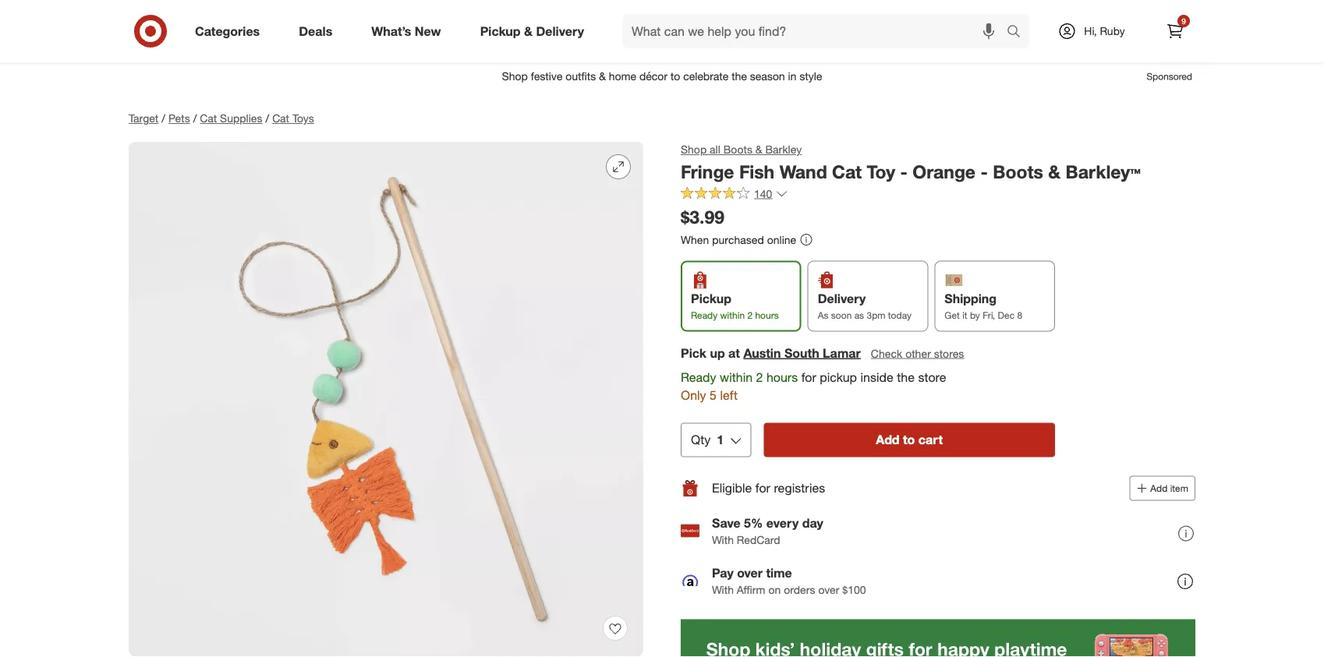 Task type: vqa. For each thing, say whether or not it's contained in the screenshot.
3rd THE HOME from the left
no



Task type: locate. For each thing, give the bounding box(es) containing it.
hours down pick up at austin south lamar
[[767, 370, 798, 385]]

boots right the orange on the right top of page
[[993, 161, 1044, 183]]

1 vertical spatial boots
[[993, 161, 1044, 183]]

within up at
[[721, 309, 745, 321]]

stores
[[934, 347, 965, 361]]

0 horizontal spatial /
[[162, 112, 165, 125]]

add
[[876, 432, 900, 448], [1151, 483, 1168, 494]]

it
[[963, 309, 968, 321]]

fringe fish wand cat toy - orange - boots &#38; barkley&#8482;, 1 of 7 image
[[129, 142, 644, 657]]

1 vertical spatial ready
[[681, 370, 717, 385]]

add inside "add item" button
[[1151, 483, 1168, 494]]

1 vertical spatial 2
[[756, 370, 763, 385]]

/ left pets at the left of the page
[[162, 112, 165, 125]]

with down save
[[712, 534, 734, 547]]

within inside ready within 2 hours for pickup inside the store only 5 left
[[720, 370, 753, 385]]

add to cart
[[876, 432, 943, 448]]

0 horizontal spatial for
[[756, 481, 771, 496]]

1 horizontal spatial over
[[819, 583, 840, 597]]

1 vertical spatial for
[[756, 481, 771, 496]]

0 vertical spatial for
[[802, 370, 817, 385]]

2 / from the left
[[193, 112, 197, 125]]

0 vertical spatial pickup
[[480, 23, 521, 39]]

0 horizontal spatial &
[[524, 23, 533, 39]]

/
[[162, 112, 165, 125], [193, 112, 197, 125], [266, 112, 269, 125]]

advertisement region
[[116, 58, 1209, 95], [681, 620, 1196, 658]]

delivery inside delivery as soon as 3pm today
[[818, 291, 866, 307]]

0 vertical spatial boots
[[724, 143, 753, 156]]

orange
[[913, 161, 976, 183]]

every
[[767, 516, 799, 531]]

1 vertical spatial delivery
[[818, 291, 866, 307]]

2 down austin
[[756, 370, 763, 385]]

ready up only
[[681, 370, 717, 385]]

pickup right new
[[480, 23, 521, 39]]

2 horizontal spatial cat
[[833, 161, 862, 183]]

1 vertical spatial add
[[1151, 483, 1168, 494]]

boots right all
[[724, 143, 753, 156]]

pickup inside pickup ready within 2 hours
[[691, 291, 732, 307]]

qty
[[691, 432, 711, 448]]

lamar
[[823, 346, 861, 361]]

add to cart button
[[764, 423, 1056, 457]]

/ right the pets link
[[193, 112, 197, 125]]

2 horizontal spatial &
[[1049, 161, 1061, 183]]

deals link
[[286, 14, 352, 48]]

get
[[945, 309, 960, 321]]

austin
[[744, 346, 781, 361]]

1 vertical spatial &
[[756, 143, 763, 156]]

add item button
[[1130, 476, 1196, 501]]

eligible
[[712, 481, 752, 496]]

as
[[818, 309, 829, 321]]

cat left toys
[[272, 112, 289, 125]]

what's
[[372, 23, 411, 39]]

check other stores
[[871, 347, 965, 361]]

0 vertical spatial delivery
[[536, 23, 584, 39]]

add for add item
[[1151, 483, 1168, 494]]

cat
[[200, 112, 217, 125], [272, 112, 289, 125], [833, 161, 862, 183]]

1 horizontal spatial pickup
[[691, 291, 732, 307]]

0 vertical spatial advertisement region
[[116, 58, 1209, 95]]

boots
[[724, 143, 753, 156], [993, 161, 1044, 183]]

affirm
[[737, 583, 766, 597]]

2 horizontal spatial /
[[266, 112, 269, 125]]

0 vertical spatial with
[[712, 534, 734, 547]]

check other stores button
[[871, 345, 965, 362]]

save 5% every day with redcard
[[712, 516, 824, 547]]

0 vertical spatial within
[[721, 309, 745, 321]]

pickup for ready
[[691, 291, 732, 307]]

for right eligible
[[756, 481, 771, 496]]

cat right the pets link
[[200, 112, 217, 125]]

0 vertical spatial over
[[737, 566, 763, 581]]

add inside add to cart button
[[876, 432, 900, 448]]

target / pets / cat supplies / cat toys
[[129, 112, 314, 125]]

1 with from the top
[[712, 534, 734, 547]]

ready
[[691, 309, 718, 321], [681, 370, 717, 385]]

2
[[748, 309, 753, 321], [756, 370, 763, 385]]

1 horizontal spatial delivery
[[818, 291, 866, 307]]

over up the affirm
[[737, 566, 763, 581]]

austin south lamar button
[[744, 345, 861, 362]]

redcard
[[737, 534, 781, 547]]

cat left toy
[[833, 161, 862, 183]]

over
[[737, 566, 763, 581], [819, 583, 840, 597]]

qty 1
[[691, 432, 724, 448]]

online
[[767, 233, 797, 247]]

ready up pick
[[691, 309, 718, 321]]

all
[[710, 143, 721, 156]]

0 vertical spatial ready
[[691, 309, 718, 321]]

delivery
[[536, 23, 584, 39], [818, 291, 866, 307]]

1 vertical spatial with
[[712, 583, 734, 597]]

pickup for &
[[480, 23, 521, 39]]

delivery as soon as 3pm today
[[818, 291, 912, 321]]

1 horizontal spatial 2
[[756, 370, 763, 385]]

check
[[871, 347, 903, 361]]

1
[[717, 432, 724, 448]]

3pm
[[867, 309, 886, 321]]

barkley™
[[1066, 161, 1141, 183]]

pets
[[168, 112, 190, 125]]

1 vertical spatial hours
[[767, 370, 798, 385]]

What can we help you find? suggestions appear below search field
[[623, 14, 1011, 48]]

1 vertical spatial within
[[720, 370, 753, 385]]

left
[[720, 388, 738, 403]]

day
[[803, 516, 824, 531]]

0 horizontal spatial delivery
[[536, 23, 584, 39]]

/ left cat toys link
[[266, 112, 269, 125]]

within
[[721, 309, 745, 321], [720, 370, 753, 385]]

1 horizontal spatial -
[[981, 161, 988, 183]]

with down pay
[[712, 583, 734, 597]]

shop
[[681, 143, 707, 156]]

what's new
[[372, 23, 441, 39]]

pay
[[712, 566, 734, 581]]

1 horizontal spatial for
[[802, 370, 817, 385]]

0 horizontal spatial cat
[[200, 112, 217, 125]]

toys
[[292, 112, 314, 125]]

target link
[[129, 112, 159, 125]]

2 within from the top
[[720, 370, 753, 385]]

add left the item in the bottom of the page
[[1151, 483, 1168, 494]]

pickup
[[480, 23, 521, 39], [691, 291, 732, 307]]

&
[[524, 23, 533, 39], [756, 143, 763, 156], [1049, 161, 1061, 183]]

hours up pick up at austin south lamar
[[756, 309, 779, 321]]

0 vertical spatial add
[[876, 432, 900, 448]]

store
[[919, 370, 947, 385]]

pickup ready within 2 hours
[[691, 291, 779, 321]]

toy
[[867, 161, 896, 183]]

0 vertical spatial hours
[[756, 309, 779, 321]]

save
[[712, 516, 741, 531]]

-
[[901, 161, 908, 183], [981, 161, 988, 183]]

0 horizontal spatial add
[[876, 432, 900, 448]]

for down austin south lamar button
[[802, 370, 817, 385]]

0 vertical spatial 2
[[748, 309, 753, 321]]

south
[[785, 346, 820, 361]]

0 horizontal spatial pickup
[[480, 23, 521, 39]]

when
[[681, 233, 709, 247]]

2 inside ready within 2 hours for pickup inside the store only 5 left
[[756, 370, 763, 385]]

over left "$100"
[[819, 583, 840, 597]]

0 vertical spatial &
[[524, 23, 533, 39]]

1 horizontal spatial /
[[193, 112, 197, 125]]

on
[[769, 583, 781, 597]]

0 horizontal spatial over
[[737, 566, 763, 581]]

1 horizontal spatial boots
[[993, 161, 1044, 183]]

- right the orange on the right top of page
[[981, 161, 988, 183]]

by
[[971, 309, 981, 321]]

to
[[903, 432, 915, 448]]

within up "left"
[[720, 370, 753, 385]]

0 horizontal spatial -
[[901, 161, 908, 183]]

pay over time with affirm on orders over $100
[[712, 566, 866, 597]]

140 link
[[681, 186, 788, 204]]

up
[[710, 346, 725, 361]]

add left to
[[876, 432, 900, 448]]

0 horizontal spatial 2
[[748, 309, 753, 321]]

pickup & delivery
[[480, 23, 584, 39]]

pickup & delivery link
[[467, 14, 604, 48]]

pickup up up
[[691, 291, 732, 307]]

1 vertical spatial pickup
[[691, 291, 732, 307]]

2 up austin
[[748, 309, 753, 321]]

2 vertical spatial &
[[1049, 161, 1061, 183]]

1 within from the top
[[721, 309, 745, 321]]

supplies
[[220, 112, 263, 125]]

barkley
[[766, 143, 802, 156]]

140
[[754, 187, 773, 201]]

- right toy
[[901, 161, 908, 183]]

with
[[712, 534, 734, 547], [712, 583, 734, 597]]

1 horizontal spatial add
[[1151, 483, 1168, 494]]

the
[[897, 370, 915, 385]]

2 with from the top
[[712, 583, 734, 597]]

today
[[889, 309, 912, 321]]



Task type: describe. For each thing, give the bounding box(es) containing it.
1 / from the left
[[162, 112, 165, 125]]

cat inside shop all boots & barkley fringe fish wand cat toy - orange - boots & barkley™
[[833, 161, 862, 183]]

cart
[[919, 432, 943, 448]]

within inside pickup ready within 2 hours
[[721, 309, 745, 321]]

soon
[[832, 309, 852, 321]]

search button
[[1000, 14, 1038, 51]]

wand
[[780, 161, 828, 183]]

pick up at austin south lamar
[[681, 346, 861, 361]]

hours inside pickup ready within 2 hours
[[756, 309, 779, 321]]

shop all boots & barkley fringe fish wand cat toy - orange - boots & barkley™
[[681, 143, 1141, 183]]

3 / from the left
[[266, 112, 269, 125]]

add for add to cart
[[876, 432, 900, 448]]

hours inside ready within 2 hours for pickup inside the store only 5 left
[[767, 370, 798, 385]]

fish
[[740, 161, 775, 183]]

pickup
[[820, 370, 858, 385]]

2 - from the left
[[981, 161, 988, 183]]

pets link
[[168, 112, 190, 125]]

$3.99
[[681, 207, 725, 228]]

1 - from the left
[[901, 161, 908, 183]]

$100
[[843, 583, 866, 597]]

purchased
[[713, 233, 764, 247]]

new
[[415, 23, 441, 39]]

ready inside pickup ready within 2 hours
[[691, 309, 718, 321]]

orders
[[784, 583, 816, 597]]

time
[[767, 566, 793, 581]]

dec
[[998, 309, 1015, 321]]

as
[[855, 309, 865, 321]]

1 vertical spatial over
[[819, 583, 840, 597]]

with inside pay over time with affirm on orders over $100
[[712, 583, 734, 597]]

categories link
[[182, 14, 279, 48]]

cat supplies link
[[200, 112, 263, 125]]

what's new link
[[358, 14, 461, 48]]

shipping
[[945, 291, 997, 307]]

ready within 2 hours for pickup inside the store only 5 left
[[681, 370, 947, 403]]

1 horizontal spatial cat
[[272, 112, 289, 125]]

categories
[[195, 23, 260, 39]]

hi,
[[1085, 24, 1097, 38]]

when purchased online
[[681, 233, 797, 247]]

deals
[[299, 23, 333, 39]]

5
[[710, 388, 717, 403]]

pick
[[681, 346, 707, 361]]

1 vertical spatial advertisement region
[[681, 620, 1196, 658]]

search
[[1000, 25, 1038, 40]]

9 link
[[1159, 14, 1193, 48]]

fri,
[[983, 309, 996, 321]]

at
[[729, 346, 740, 361]]

other
[[906, 347, 931, 361]]

8
[[1018, 309, 1023, 321]]

2 inside pickup ready within 2 hours
[[748, 309, 753, 321]]

fringe
[[681, 161, 735, 183]]

ruby
[[1100, 24, 1126, 38]]

hi, ruby
[[1085, 24, 1126, 38]]

item
[[1171, 483, 1189, 494]]

only
[[681, 388, 707, 403]]

with inside save 5% every day with redcard
[[712, 534, 734, 547]]

5%
[[744, 516, 763, 531]]

target
[[129, 112, 159, 125]]

shipping get it by fri, dec 8
[[945, 291, 1023, 321]]

add item
[[1151, 483, 1189, 494]]

delivery inside pickup & delivery link
[[536, 23, 584, 39]]

for inside ready within 2 hours for pickup inside the store only 5 left
[[802, 370, 817, 385]]

0 horizontal spatial boots
[[724, 143, 753, 156]]

registries
[[774, 481, 826, 496]]

ready inside ready within 2 hours for pickup inside the store only 5 left
[[681, 370, 717, 385]]

eligible for registries
[[712, 481, 826, 496]]

1 horizontal spatial &
[[756, 143, 763, 156]]

inside
[[861, 370, 894, 385]]

9
[[1182, 16, 1187, 26]]

cat toys link
[[272, 112, 314, 125]]



